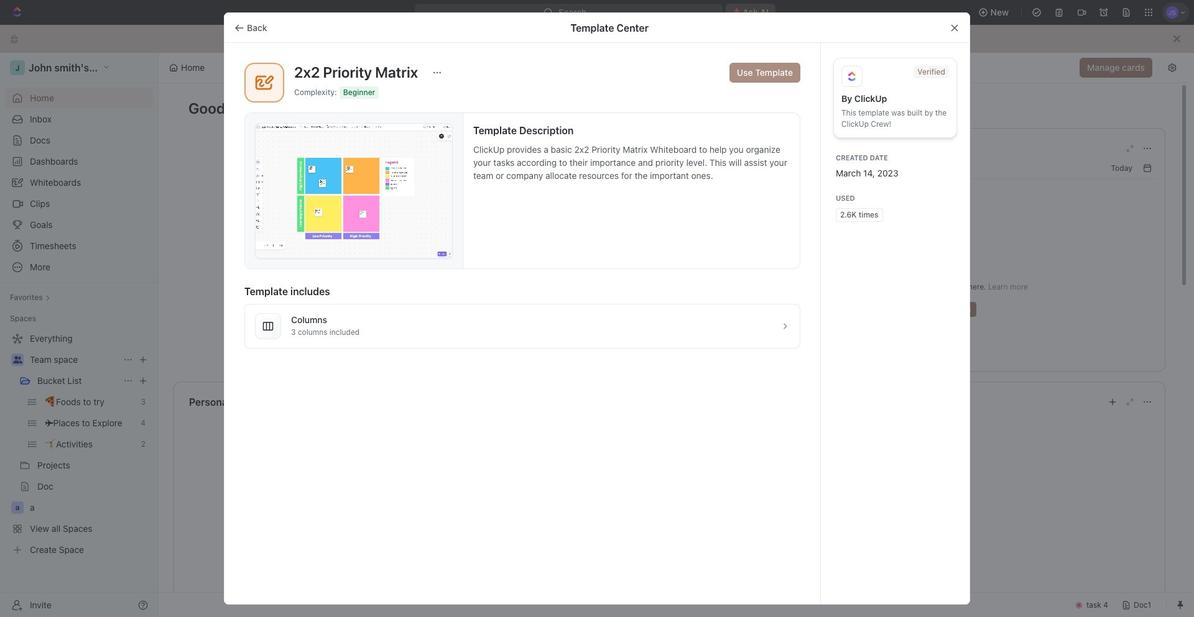 Task type: locate. For each thing, give the bounding box(es) containing it.
whiteboard template element
[[255, 73, 274, 93]]

tree
[[5, 329, 153, 561]]

sidebar navigation
[[0, 53, 159, 618]]



Task type: vqa. For each thing, say whether or not it's contained in the screenshot.
ME related to Me
no



Task type: describe. For each thing, give the bounding box(es) containing it.
tree inside sidebar navigation
[[5, 329, 153, 561]]

whiteboard template image
[[255, 73, 274, 93]]

user group image
[[13, 357, 22, 364]]



